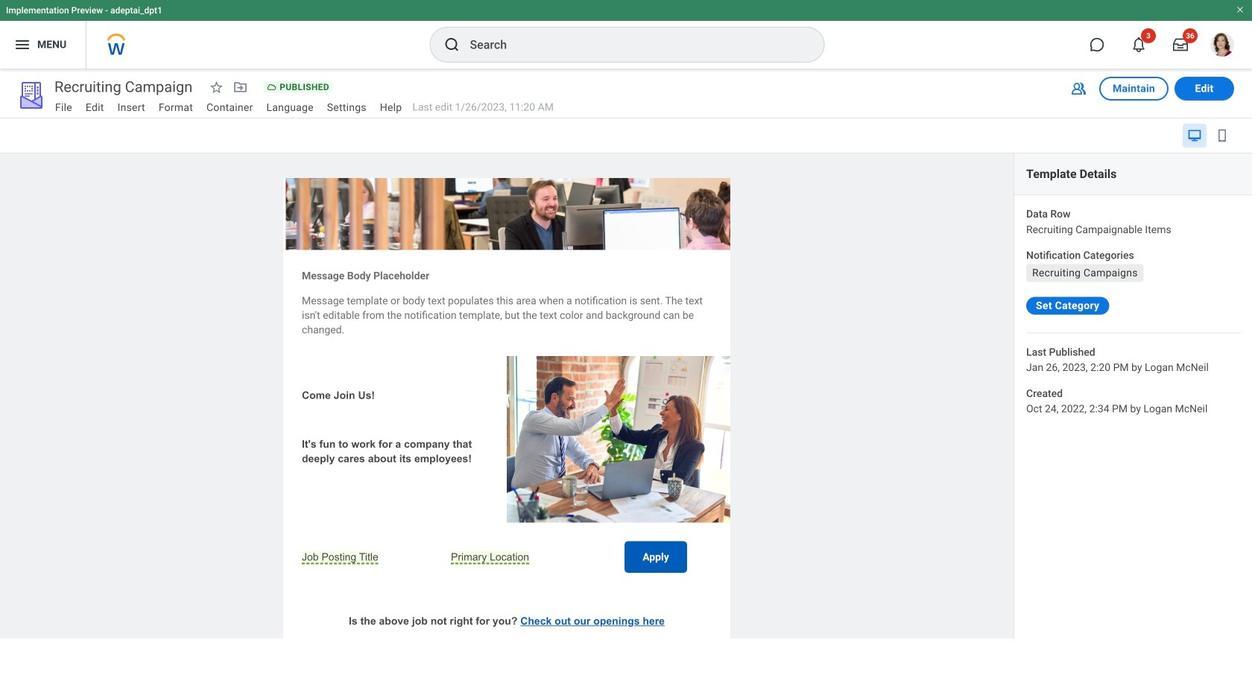 Task type: locate. For each thing, give the bounding box(es) containing it.
menu bar
[[48, 96, 410, 118]]

close environment banner image
[[1236, 5, 1245, 14]]

avatar image
[[266, 82, 277, 92]]

Search Workday  search field
[[470, 28, 793, 61]]

folder move image
[[233, 80, 248, 95]]

None text field
[[451, 550, 563, 565]]

media classroom image
[[1070, 80, 1088, 98]]

banner
[[0, 0, 1252, 69]]

device phone image
[[1215, 128, 1230, 143]]

status
[[412, 100, 554, 114]]

profile logan mcneil image
[[1211, 33, 1234, 60]]

None text field
[[302, 388, 488, 491], [302, 550, 414, 565], [302, 614, 712, 629], [302, 388, 488, 491], [302, 550, 414, 565], [302, 614, 712, 629]]

notifications large image
[[1132, 37, 1146, 52]]



Task type: describe. For each thing, give the bounding box(es) containing it.
star image
[[209, 80, 224, 95]]

inbox large image
[[1173, 37, 1188, 52]]

search image
[[443, 36, 461, 54]]

justify image
[[13, 36, 31, 54]]

device desktop image
[[1187, 128, 1202, 143]]



Task type: vqa. For each thing, say whether or not it's contained in the screenshot.
the bottom Subtitle
no



